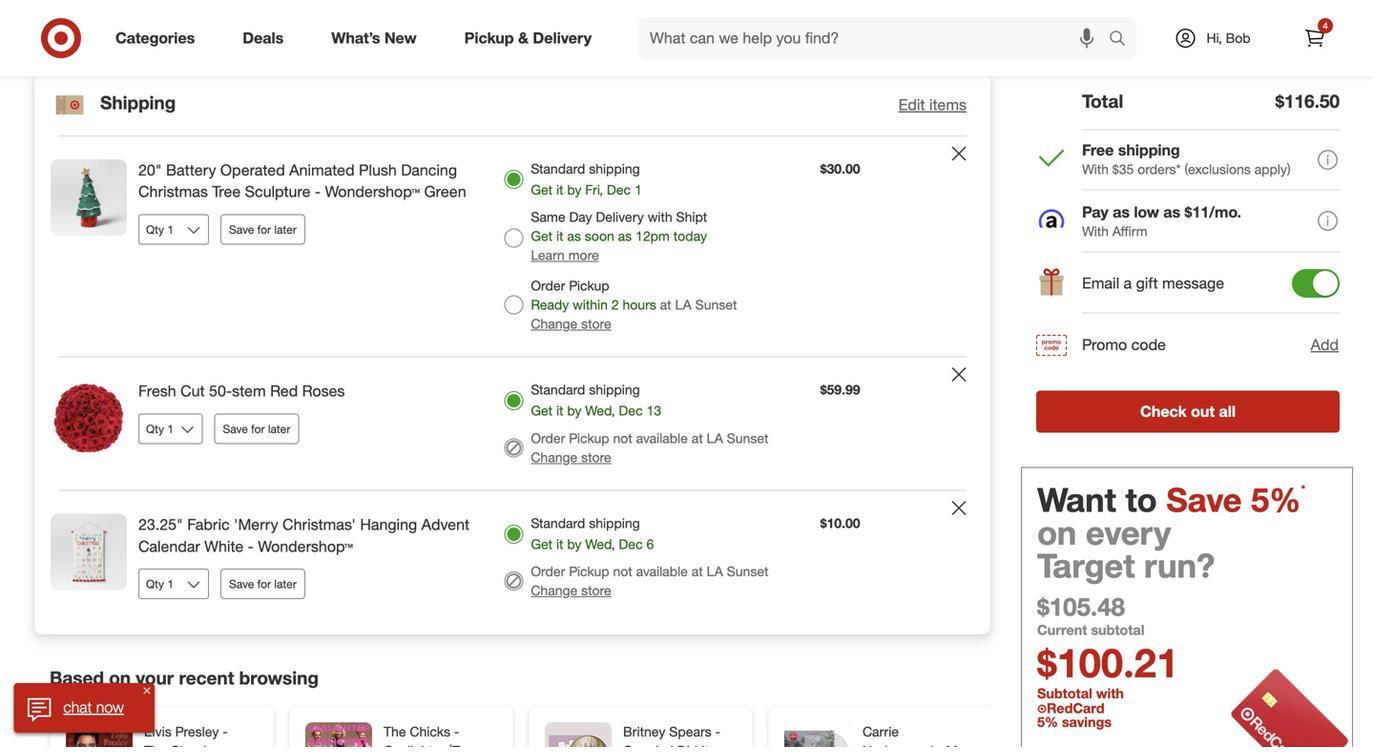 Task type: vqa. For each thing, say whether or not it's contained in the screenshot.
ORDER PICKUP READY WITHIN 2 HOURS AT LA SUNSET CHANGE STORE
yes



Task type: locate. For each thing, give the bounding box(es) containing it.
out for order
[[839, 18, 857, 32]]

0 vertical spatial dec
[[607, 181, 631, 198]]

a
[[1124, 274, 1132, 293]]

dec inside standard shipping get it by wed, dec 6
[[619, 536, 643, 553]]

check inside button
[[1141, 402, 1187, 421]]

pickup & delivery link
[[448, 17, 616, 59]]

1 with from the top
[[1083, 161, 1109, 178]]

1 vertical spatial with
[[1083, 223, 1109, 240]]

with
[[1083, 161, 1109, 178], [1083, 223, 1109, 240]]

2 vertical spatial cart item ready to fulfill group
[[35, 491, 990, 634]]

0 vertical spatial standard
[[531, 160, 586, 177]]

1 vertical spatial save for later button
[[214, 414, 299, 444]]

get for 20" battery operated animated plush dancing christmas tree sculpture - wondershop™ green
[[531, 181, 553, 198]]

get inside standard shipping get it by fri, dec 1
[[531, 181, 553, 198]]

0 horizontal spatial with
[[648, 209, 673, 225]]

0 vertical spatial order pickup not available at la sunset change store
[[531, 430, 769, 466]]

on down estimated taxes
[[1140, 56, 1155, 72]]

save right to
[[1167, 480, 1242, 520]]

wondershop™ down christmas'
[[258, 537, 353, 556]]

2 with from the top
[[1083, 223, 1109, 240]]

1 vertical spatial sunset
[[727, 430, 769, 447]]

1 vertical spatial 1
[[635, 181, 642, 198]]

carrie underwood - m link
[[863, 723, 973, 748]]

1 vertical spatial order pickup not available at la sunset change store
[[531, 563, 769, 599]]

0 vertical spatial cart item ready to fulfill group
[[35, 136, 990, 357]]

3 change store button from the top
[[531, 582, 612, 601]]

2 vertical spatial later
[[274, 577, 297, 592]]

2 vertical spatial by
[[567, 536, 582, 553]]

- inside elvis presley - the classi
[[223, 724, 228, 741]]

deals
[[243, 29, 284, 47]]

pay
[[1083, 203, 1109, 221]]

on
[[1140, 56, 1155, 72], [1038, 513, 1077, 553], [109, 667, 131, 689]]

0 vertical spatial save for later button
[[221, 214, 305, 245]]

wed,
[[585, 402, 615, 419], [585, 536, 615, 553]]

standard inside standard shipping get it by fri, dec 1
[[531, 160, 586, 177]]

la
[[675, 297, 692, 313], [707, 430, 723, 447], [707, 563, 723, 580]]

standard inside standard shipping get it by wed, dec 13
[[531, 381, 586, 398]]

delivery for &
[[533, 29, 592, 47]]

day
[[569, 209, 592, 225]]

0 horizontal spatial check
[[801, 18, 836, 32]]

for for christmas'
[[257, 577, 271, 592]]

pickup inside 1 item order pickup
[[96, 27, 137, 44]]

dec left 13
[[619, 402, 643, 419]]

'merry
[[234, 515, 278, 534]]

0 vertical spatial 1
[[58, 6, 67, 25]]

dec inside standard shipping get it by wed, dec 13
[[619, 402, 643, 419]]

0 horizontal spatial the
[[144, 743, 167, 748]]

order pickup not available at la sunset change store down 6
[[531, 563, 769, 599]]

change for fresh cut 50-stem red roses
[[531, 449, 578, 466]]

it inside the same day delivery with shipt get it as soon as 12pm today learn more
[[557, 228, 564, 245]]

recent
[[179, 667, 234, 689]]

fri,
[[585, 181, 603, 198]]

categories link
[[99, 17, 219, 59]]

1 horizontal spatial based
[[1098, 56, 1136, 72]]

pickup inside 'order pickup ready within 2 hours at la sunset change store'
[[569, 277, 610, 294]]

bag
[[1162, 5, 1186, 22]]

change store button right not available radio
[[531, 582, 612, 601]]

0 horizontal spatial on
[[109, 667, 131, 689]]

0 horizontal spatial delivery
[[533, 29, 592, 47]]

wed, left 6
[[585, 536, 615, 553]]

for for stem
[[251, 422, 265, 436]]

dec right fri,
[[607, 181, 631, 198]]

with inside the same day delivery with shipt get it as soon as 12pm today learn more
[[648, 209, 673, 225]]

2 available from the top
[[636, 563, 688, 580]]

by for 23.25" fabric 'merry christmas' hanging advent calendar white - wondershop™
[[567, 536, 582, 553]]

5%
[[1252, 480, 1302, 520], [1038, 714, 1059, 731]]

1 vertical spatial wondershop™
[[258, 537, 353, 556]]

change right not available radio
[[531, 583, 578, 599]]

estimated
[[1098, 5, 1158, 22], [1083, 31, 1151, 50]]

2 order pickup not available at la sunset change store from the top
[[531, 563, 769, 599]]

- for the chicks - gaslighter (targe
[[454, 724, 460, 741]]

order inside 1 item order pickup
[[58, 27, 93, 44]]

estimated for estimated taxes
[[1083, 31, 1151, 50]]

1 get from the top
[[531, 181, 553, 198]]

based on
[[1098, 56, 1159, 72]]

add button
[[1310, 333, 1340, 357]]

store down standard shipping get it by wed, dec 6
[[582, 583, 612, 599]]

taxes
[[1156, 31, 1192, 50]]

2 change store button from the top
[[531, 448, 612, 467]]

on inside on every target run?
[[1038, 513, 1077, 553]]

1 vertical spatial standard
[[531, 381, 586, 398]]

1 wed, from the top
[[585, 402, 615, 419]]

plush
[[359, 161, 397, 179]]

it for fresh cut 50-stem red roses
[[557, 402, 564, 419]]

save for later down stem at the left of page
[[223, 422, 291, 436]]

$105.48 current subtotal $100.21
[[1038, 592, 1179, 687]]

bob
[[1226, 30, 1251, 46]]

for down 'merry
[[257, 577, 271, 592]]

2 vertical spatial at
[[692, 563, 703, 580]]

on left the every
[[1038, 513, 1077, 553]]

estimated up search
[[1098, 5, 1158, 22]]

shipping inside standard shipping get it by wed, dec 13
[[589, 381, 640, 398]]

pickup down standard shipping get it by wed, dec 6
[[569, 563, 610, 580]]

by inside standard shipping get it by fri, dec 1
[[567, 181, 582, 198]]

1 horizontal spatial delivery
[[596, 209, 644, 225]]

0 horizontal spatial 1
[[58, 6, 67, 25]]

not for fresh cut 50-stem red roses
[[613, 430, 633, 447]]

change store button down within
[[531, 315, 612, 334]]

delivery right &
[[533, 29, 592, 47]]

elvis presley - the classi
[[144, 724, 249, 748]]

save
[[229, 222, 254, 237], [223, 422, 248, 436], [1167, 480, 1242, 520], [229, 577, 254, 592]]

current
[[1038, 622, 1088, 639]]

sunset inside 'order pickup ready within 2 hours at la sunset change store'
[[696, 297, 737, 313]]

pickup down standard shipping get it by wed, dec 13
[[569, 430, 610, 447]]

1 vertical spatial by
[[567, 402, 582, 419]]

1 vertical spatial on
[[1038, 513, 1077, 553]]

later for animated
[[274, 222, 297, 237]]

it inside standard shipping get it by fri, dec 1
[[557, 181, 564, 198]]

affirm image
[[1037, 207, 1067, 237], [1039, 209, 1065, 228]]

edit items
[[899, 95, 967, 114]]

1 vertical spatial la
[[707, 430, 723, 447]]

- inside 20" battery operated animated plush dancing christmas tree sculpture - wondershop™ green
[[315, 182, 321, 201]]

0 vertical spatial by
[[567, 181, 582, 198]]

order pickup not available at la sunset change store down 13
[[531, 430, 769, 466]]

later down 23.25" fabric 'merry christmas' hanging advent calendar white - wondershop™
[[274, 577, 297, 592]]

- for britney spears - oops!...i did i
[[716, 724, 721, 741]]

save for later button down stem at the left of page
[[214, 414, 299, 444]]

1 vertical spatial estimated
[[1083, 31, 1151, 50]]

2 vertical spatial save for later button
[[221, 569, 305, 600]]

2 standard from the top
[[531, 381, 586, 398]]

subtotal
[[1092, 622, 1145, 639]]

3 change from the top
[[531, 583, 578, 599]]

delivery up soon
[[596, 209, 644, 225]]

later down red
[[268, 422, 291, 436]]

- inside britney spears - oops!...i did i
[[716, 724, 721, 741]]

shipping for 23.25" fabric 'merry christmas' hanging advent calendar white - wondershop™
[[589, 515, 640, 532]]

0 vertical spatial change
[[531, 316, 578, 332]]

-
[[315, 182, 321, 201], [248, 537, 254, 556], [223, 724, 228, 741], [454, 724, 460, 741], [716, 724, 721, 741], [937, 743, 943, 748]]

email
[[1083, 274, 1120, 293]]

1 vertical spatial check
[[1141, 402, 1187, 421]]

2 by from the top
[[567, 402, 582, 419]]

save for 23.25" fabric 'merry christmas' hanging advent calendar white - wondershop™
[[229, 577, 254, 592]]

4 get from the top
[[531, 536, 553, 553]]

dec for fresh cut 50-stem red roses
[[619, 402, 643, 419]]

store for advent
[[582, 583, 612, 599]]

23.25" fabric 'merry christmas' hanging advent calendar white - wondershop™
[[138, 515, 470, 556]]

wed, left 13
[[585, 402, 615, 419]]

2 vertical spatial dec
[[619, 536, 643, 553]]

0 vertical spatial wondershop™
[[325, 182, 420, 201]]

later down sculpture
[[274, 222, 297, 237]]

estimated up based on
[[1083, 31, 1151, 50]]

chat
[[63, 698, 92, 717]]

by left fri,
[[567, 181, 582, 198]]

3 store from the top
[[582, 583, 612, 599]]

store down standard shipping get it by wed, dec 13
[[582, 449, 612, 466]]

cart item ready to fulfill group containing 23.25" fabric 'merry christmas' hanging advent calendar white - wondershop™
[[35, 491, 990, 634]]

1 horizontal spatial check
[[1141, 402, 1187, 421]]

now
[[96, 698, 124, 717]]

save down tree in the top left of the page
[[229, 222, 254, 237]]

1 vertical spatial the
[[144, 743, 167, 748]]

2 cart item ready to fulfill group from the top
[[35, 358, 990, 490]]

1 change from the top
[[531, 316, 578, 332]]

later
[[274, 222, 297, 237], [268, 422, 291, 436], [274, 577, 297, 592]]

- right presley at the left bottom of page
[[223, 724, 228, 741]]

0 horizontal spatial 5%
[[1038, 714, 1059, 731]]

on for based on your recent browsing
[[109, 667, 131, 689]]

0 vertical spatial delivery
[[533, 29, 592, 47]]

pickup up edit
[[894, 18, 932, 32]]

based on your recent browsing
[[50, 667, 319, 689]]

change store button for roses
[[531, 448, 612, 467]]

- right chicks
[[454, 724, 460, 741]]

it inside standard shipping get it by wed, dec 13
[[557, 402, 564, 419]]

shipping inside standard shipping get it by wed, dec 6
[[589, 515, 640, 532]]

1 it from the top
[[557, 181, 564, 198]]

0 horizontal spatial based
[[50, 667, 104, 689]]

- inside "the chicks - gaslighter (targe"
[[454, 724, 460, 741]]

0 vertical spatial change store button
[[531, 315, 612, 334]]

*
[[1302, 482, 1306, 496]]

pickup up shipping
[[96, 27, 137, 44]]

- down 'merry
[[248, 537, 254, 556]]

1 vertical spatial cart item ready to fulfill group
[[35, 358, 990, 490]]

4 it from the top
[[557, 536, 564, 553]]

save for 20" battery operated animated plush dancing christmas tree sculpture - wondershop™ green
[[229, 222, 254, 237]]

None radio
[[504, 525, 523, 544]]

cart item ready to fulfill group
[[35, 136, 990, 357], [35, 358, 990, 490], [35, 491, 990, 634]]

subtotal
[[1038, 686, 1093, 702]]

2 not from the top
[[613, 563, 633, 580]]

6
[[647, 536, 654, 553]]

the up gaslighter
[[384, 724, 406, 741]]

1 not from the top
[[613, 430, 633, 447]]

3 standard from the top
[[531, 515, 586, 532]]

order inside button
[[860, 18, 891, 32]]

it inside standard shipping get it by wed, dec 6
[[557, 536, 564, 553]]

20"
[[138, 161, 162, 179]]

change store button right not available option on the left
[[531, 448, 612, 467]]

target
[[1038, 546, 1136, 586]]

2 change from the top
[[531, 449, 578, 466]]

by inside standard shipping get it by wed, dec 13
[[567, 402, 582, 419]]

wed, inside standard shipping get it by wed, dec 13
[[585, 402, 615, 419]]

check for check out all
[[1141, 402, 1187, 421]]

2 vertical spatial on
[[109, 667, 131, 689]]

based down search
[[1098, 56, 1136, 72]]

1 vertical spatial save for later
[[223, 422, 291, 436]]

1 vertical spatial out
[[1192, 402, 1215, 421]]

2 vertical spatial change
[[531, 583, 578, 599]]

get inside standard shipping get it by wed, dec 13
[[531, 402, 553, 419]]

shipping for fresh cut 50-stem red roses
[[589, 381, 640, 398]]

as
[[1113, 203, 1130, 221], [1164, 203, 1181, 221], [567, 228, 581, 245], [618, 228, 632, 245]]

for down stem at the left of page
[[251, 422, 265, 436]]

1 vertical spatial 5%
[[1038, 714, 1059, 731]]

order inside 'order pickup ready within 2 hours at la sunset change store'
[[531, 277, 565, 294]]

1 horizontal spatial item
[[935, 18, 959, 32]]

dec inside standard shipping get it by fri, dec 1
[[607, 181, 631, 198]]

fresh
[[138, 382, 176, 401]]

wondershop™
[[325, 182, 420, 201], [258, 537, 353, 556]]

save for later button down sculpture
[[221, 214, 305, 245]]

change down ready on the top left of page
[[531, 316, 578, 332]]

dec for 23.25" fabric 'merry christmas' hanging advent calendar white - wondershop™
[[619, 536, 643, 553]]

1 vertical spatial based
[[50, 667, 104, 689]]

0 vertical spatial with
[[1083, 161, 1109, 178]]

save for later down white
[[229, 577, 297, 592]]

pay as low as $11/mo. with affirm
[[1083, 203, 1242, 240]]

1 horizontal spatial out
[[1192, 402, 1215, 421]]

out inside button
[[839, 18, 857, 32]]

1 store from the top
[[582, 316, 612, 332]]

2 vertical spatial standard
[[531, 515, 586, 532]]

la for 23.25" fabric 'merry christmas' hanging advent calendar white - wondershop™
[[707, 563, 723, 580]]

1 vertical spatial for
[[251, 422, 265, 436]]

standard inside standard shipping get it by wed, dec 6
[[531, 515, 586, 532]]

at for 23.25" fabric 'merry christmas' hanging advent calendar white - wondershop™
[[692, 563, 703, 580]]

0 vertical spatial for
[[257, 222, 271, 237]]

1 horizontal spatial with
[[1097, 686, 1124, 702]]

by for 20" battery operated animated plush dancing christmas tree sculpture - wondershop™ green
[[567, 181, 582, 198]]

pickup
[[894, 18, 932, 32], [96, 27, 137, 44], [465, 29, 514, 47], [569, 277, 610, 294], [569, 430, 610, 447], [569, 563, 610, 580]]

- down animated
[[315, 182, 321, 201]]

2 vertical spatial la
[[707, 563, 723, 580]]

sunset
[[696, 297, 737, 313], [727, 430, 769, 447], [727, 563, 769, 580]]

2 vertical spatial for
[[257, 577, 271, 592]]

stem
[[232, 382, 266, 401]]

check inside button
[[801, 18, 836, 32]]

3 cart item ready to fulfill group from the top
[[35, 491, 990, 634]]

wondershop™ down plush
[[325, 182, 420, 201]]

it up "same"
[[557, 181, 564, 198]]

by inside standard shipping get it by wed, dec 6
[[567, 536, 582, 553]]

available down 13
[[636, 430, 688, 447]]

out inside button
[[1192, 402, 1215, 421]]

want to save 5% *
[[1038, 480, 1306, 520]]

0 vertical spatial 5%
[[1252, 480, 1302, 520]]

0 vertical spatial based
[[1098, 56, 1136, 72]]

dec
[[607, 181, 631, 198], [619, 402, 643, 419], [619, 536, 643, 553]]

elvis
[[144, 724, 172, 741]]

what's
[[332, 29, 380, 47]]

1 vertical spatial store
[[582, 449, 612, 466]]

0 vertical spatial estimated
[[1098, 5, 1158, 22]]

with down pay
[[1083, 223, 1109, 240]]

every
[[1086, 513, 1172, 553]]

search button
[[1101, 17, 1147, 63]]

0 vertical spatial sunset
[[696, 297, 737, 313]]

store inside 'order pickup ready within 2 hours at la sunset change store'
[[582, 316, 612, 332]]

0 vertical spatial la
[[675, 297, 692, 313]]

0 vertical spatial store
[[582, 316, 612, 332]]

for
[[257, 222, 271, 237], [251, 422, 265, 436], [257, 577, 271, 592]]

based up chat
[[50, 667, 104, 689]]

1 cart item ready to fulfill group from the top
[[35, 136, 990, 357]]

0 vertical spatial check
[[801, 18, 836, 32]]

1 vertical spatial change store button
[[531, 448, 612, 467]]

2 vertical spatial change store button
[[531, 582, 612, 601]]

with down free
[[1083, 161, 1109, 178]]

0 vertical spatial on
[[1140, 56, 1155, 72]]

- inside 'carrie underwood - m'
[[937, 743, 943, 748]]

save for later for christmas'
[[229, 577, 297, 592]]

available down 6
[[636, 563, 688, 580]]

0 vertical spatial later
[[274, 222, 297, 237]]

$10.02
[[1295, 31, 1340, 50]]

with up 12pm
[[648, 209, 673, 225]]

What can we help you find? suggestions appear below search field
[[639, 17, 1114, 59]]

20" battery operated animated plush dancing christmas tree sculpture - wondershop™ green link
[[138, 159, 474, 203]]

wondershop™ inside 23.25" fabric 'merry christmas' hanging advent calendar white - wondershop™
[[258, 537, 353, 556]]

la inside 'order pickup ready within 2 hours at la sunset change store'
[[675, 297, 692, 313]]

with up savings
[[1097, 686, 1124, 702]]

2 vertical spatial save for later
[[229, 577, 297, 592]]

animated
[[289, 161, 355, 179]]

0 vertical spatial wed,
[[585, 402, 615, 419]]

2 store from the top
[[582, 449, 612, 466]]

dec left 6
[[619, 536, 643, 553]]

hi,
[[1207, 30, 1223, 46]]

0 vertical spatial the
[[384, 724, 406, 741]]

save for later button for animated
[[221, 214, 305, 245]]

as up affirm
[[1113, 203, 1130, 221]]

cart item ready to fulfill group containing fresh cut 50-stem red roses
[[35, 358, 990, 490]]

2 wed, from the top
[[585, 536, 615, 553]]

sculpture
[[245, 182, 311, 201]]

0 horizontal spatial out
[[839, 18, 857, 32]]

standard shipping get it by wed, dec 6
[[531, 515, 654, 553]]

store
[[582, 316, 612, 332], [582, 449, 612, 466], [582, 583, 612, 599]]

2 horizontal spatial on
[[1140, 56, 1155, 72]]

3 it from the top
[[557, 402, 564, 419]]

0 horizontal spatial item
[[71, 6, 103, 25]]

at for fresh cut 50-stem red roses
[[692, 430, 703, 447]]

with inside free shipping with $35 orders* (exclusions apply)
[[1083, 161, 1109, 178]]

green
[[424, 182, 466, 201]]

la for fresh cut 50-stem red roses
[[707, 430, 723, 447]]

standard shipping get it by fri, dec 1
[[531, 160, 642, 198]]

1 available from the top
[[636, 430, 688, 447]]

not available radio
[[504, 439, 523, 458]]

None radio
[[504, 170, 523, 189], [504, 229, 523, 248], [504, 391, 523, 411], [504, 170, 523, 189], [504, 229, 523, 248], [504, 391, 523, 411]]

for down sculpture
[[257, 222, 271, 237]]

0 vertical spatial out
[[839, 18, 857, 32]]

2 vertical spatial sunset
[[727, 563, 769, 580]]

- right the "underwood" on the right bottom
[[937, 743, 943, 748]]

britney spears - oops!...i did i
[[623, 724, 721, 748]]

shipping inside standard shipping get it by fri, dec 1
[[589, 160, 640, 177]]

$11/mo.
[[1185, 203, 1242, 221]]

on left ✕
[[109, 667, 131, 689]]

1 horizontal spatial on
[[1038, 513, 1077, 553]]

wed, inside standard shipping get it by wed, dec 6
[[585, 536, 615, 553]]

1 order pickup not available at la sunset change store from the top
[[531, 430, 769, 466]]

save down white
[[229, 577, 254, 592]]

1 inside standard shipping get it by fri, dec 1
[[635, 181, 642, 198]]

britney spears - oops!...i did i link
[[623, 723, 733, 748]]

1 vertical spatial at
[[692, 430, 703, 447]]

cart item ready to fulfill group containing 20" battery operated animated plush dancing christmas tree sculpture - wondershop™ green
[[35, 136, 990, 357]]

pickup up within
[[569, 277, 610, 294]]

0 vertical spatial at
[[660, 297, 672, 313]]

check for check out order pickup item
[[801, 18, 836, 32]]

not down standard shipping get it by wed, dec 6
[[613, 563, 633, 580]]

2 get from the top
[[531, 228, 553, 245]]

20&#34; battery operated animated plush dancing christmas tree sculpture - wondershop&#8482; green image
[[51, 159, 127, 236]]

it left 13
[[557, 402, 564, 419]]

2 vertical spatial store
[[582, 583, 612, 599]]

standard for 20" battery operated animated plush dancing christmas tree sculpture - wondershop™ green
[[531, 160, 586, 177]]

get for fresh cut 50-stem red roses
[[531, 402, 553, 419]]

1 vertical spatial dec
[[619, 402, 643, 419]]

1 vertical spatial not
[[613, 563, 633, 580]]

get
[[531, 181, 553, 198], [531, 228, 553, 245], [531, 402, 553, 419], [531, 536, 553, 553]]

on for based on
[[1140, 56, 1155, 72]]

the down elvis
[[144, 743, 167, 748]]

get inside standard shipping get it by wed, dec 6
[[531, 536, 553, 553]]

2 it from the top
[[557, 228, 564, 245]]

1 vertical spatial later
[[268, 422, 291, 436]]

1 vertical spatial wed,
[[585, 536, 615, 553]]

0 vertical spatial not
[[613, 430, 633, 447]]

save for later button down white
[[221, 569, 305, 600]]

add
[[1311, 336, 1339, 354]]

pickup inside button
[[894, 18, 932, 32]]

roses
[[302, 382, 345, 401]]

order pickup not available at la sunset change store for 23.25" fabric 'merry christmas' hanging advent calendar white - wondershop™
[[531, 563, 769, 599]]

save for later down sculpture
[[229, 222, 297, 237]]

1 vertical spatial available
[[636, 563, 688, 580]]

it left 6
[[557, 536, 564, 553]]

1 vertical spatial with
[[1097, 686, 1124, 702]]

0 vertical spatial with
[[648, 209, 673, 225]]

1 vertical spatial change
[[531, 449, 578, 466]]

0 vertical spatial save for later
[[229, 222, 297, 237]]

by left 6
[[567, 536, 582, 553]]

change right not available option on the left
[[531, 449, 578, 466]]

0 vertical spatial available
[[636, 430, 688, 447]]

delivery inside the same day delivery with shipt get it as soon as 12pm today learn more
[[596, 209, 644, 225]]

chat now dialog
[[14, 684, 155, 733]]

save down fresh cut 50-stem red roses
[[223, 422, 248, 436]]

3 get from the top
[[531, 402, 553, 419]]

1 vertical spatial delivery
[[596, 209, 644, 225]]

hours
[[623, 297, 657, 313]]

more
[[569, 247, 599, 264]]

subtotal with
[[1038, 686, 1128, 702]]

the chicks - gaslighter (targe link
[[384, 723, 494, 748]]

not down standard shipping get it by wed, dec 13
[[613, 430, 633, 447]]

it up learn more button
[[557, 228, 564, 245]]

- right spears
[[716, 724, 721, 741]]

1 standard from the top
[[531, 160, 586, 177]]

same
[[531, 209, 566, 225]]

as right soon
[[618, 228, 632, 245]]

later for stem
[[268, 422, 291, 436]]

1 horizontal spatial the
[[384, 724, 406, 741]]

change inside 'order pickup ready within 2 hours at la sunset change store'
[[531, 316, 578, 332]]

1 by from the top
[[567, 181, 582, 198]]

1 horizontal spatial 1
[[635, 181, 642, 198]]

1 change store button from the top
[[531, 315, 612, 334]]

it
[[557, 181, 564, 198], [557, 228, 564, 245], [557, 402, 564, 419], [557, 536, 564, 553]]

store down within
[[582, 316, 612, 332]]

red
[[270, 382, 298, 401]]

sunset for fresh cut 50-stem red roses
[[727, 430, 769, 447]]

3 by from the top
[[567, 536, 582, 553]]

it for 20" battery operated animated plush dancing christmas tree sculpture - wondershop™ green
[[557, 181, 564, 198]]

by left 13
[[567, 402, 582, 419]]

code
[[1132, 336, 1166, 354]]



Task type: describe. For each thing, give the bounding box(es) containing it.
- for carrie underwood - m
[[937, 743, 943, 748]]

the chicks - gaslighter (targe
[[384, 724, 489, 748]]

available for fresh cut 50-stem red roses
[[636, 430, 688, 447]]

based for based on your recent browsing
[[50, 667, 104, 689]]

50-
[[209, 382, 232, 401]]

sunset for 23.25" fabric 'merry christmas' hanging advent calendar white - wondershop™
[[727, 563, 769, 580]]

$30.00
[[821, 160, 861, 177]]

with inside 'pay as low as $11/mo. with affirm'
[[1083, 223, 1109, 240]]

email a gift message
[[1083, 274, 1225, 293]]

delivery for day
[[596, 209, 644, 225]]

save for later button for stem
[[214, 414, 299, 444]]

gaslighter
[[384, 743, 445, 748]]

check out order pickup item
[[801, 18, 959, 32]]

estimated for estimated bag fee
[[1098, 5, 1158, 22]]

item inside button
[[935, 18, 959, 32]]

message
[[1163, 274, 1225, 293]]

to
[[1126, 480, 1158, 520]]

battery
[[166, 161, 216, 179]]

based for based on
[[1098, 56, 1136, 72]]

christmas'
[[283, 515, 356, 534]]

christmas
[[138, 182, 208, 201]]

wondershop™ inside 20" battery operated animated plush dancing christmas tree sculpture - wondershop™ green
[[325, 182, 420, 201]]

shipping for 20" battery operated animated plush dancing christmas tree sculpture - wondershop™ green
[[589, 160, 640, 177]]

save for later button for christmas'
[[221, 569, 305, 600]]

promo
[[1083, 336, 1128, 354]]

savings
[[1062, 714, 1112, 731]]

search
[[1101, 31, 1147, 49]]

spears
[[669, 724, 712, 741]]

get inside the same day delivery with shipt get it as soon as 12pm today learn more
[[531, 228, 553, 245]]

23.25"
[[138, 515, 183, 534]]

total
[[1083, 90, 1124, 112]]

what's new
[[332, 29, 417, 47]]

later for christmas'
[[274, 577, 297, 592]]

wed, for roses
[[585, 402, 615, 419]]

want
[[1038, 480, 1117, 520]]

check out all button
[[1037, 391, 1340, 433]]

1 item order pickup
[[58, 6, 137, 44]]

✕ button
[[139, 684, 155, 699]]

estimated taxes
[[1083, 31, 1192, 50]]

$100.21
[[1038, 639, 1179, 687]]

available for 23.25" fabric 'merry christmas' hanging advent calendar white - wondershop™
[[636, 563, 688, 580]]

estimated bag fee
[[1098, 5, 1211, 22]]

- inside 23.25" fabric 'merry christmas' hanging advent calendar white - wondershop™
[[248, 537, 254, 556]]

the inside elvis presley - the classi
[[144, 743, 167, 748]]

$59.99
[[821, 381, 861, 398]]

deals link
[[226, 17, 308, 59]]

wed, for advent
[[585, 536, 615, 553]]

change for 23.25" fabric 'merry christmas' hanging advent calendar white - wondershop™
[[531, 583, 578, 599]]

out for all
[[1192, 402, 1215, 421]]

not available radio
[[504, 572, 523, 591]]

$10.00
[[821, 515, 861, 532]]

13
[[647, 402, 662, 419]]

save for later for stem
[[223, 422, 291, 436]]

on every target run?
[[1038, 513, 1215, 586]]

learn
[[531, 247, 565, 264]]

it for 23.25" fabric 'merry christmas' hanging advent calendar white - wondershop™
[[557, 536, 564, 553]]

get for 23.25" fabric 'merry christmas' hanging advent calendar white - wondershop™
[[531, 536, 553, 553]]

23.25" fabric 'merry christmas' hanging advent calendar white - wondershop™ link
[[138, 514, 474, 558]]

pickup left &
[[465, 29, 514, 47]]

Store pickup radio
[[504, 296, 523, 315]]

order pickup ready within 2 hours at la sunset change store
[[531, 277, 737, 332]]

affirm
[[1113, 223, 1148, 240]]

- for elvis presley - the classi
[[223, 724, 228, 741]]

5% savings
[[1038, 714, 1112, 731]]

item inside 1 item order pickup
[[71, 6, 103, 25]]

as down day
[[567, 228, 581, 245]]

the inside "the chicks - gaslighter (targe"
[[384, 724, 406, 741]]

fresh cut 50-stem red roses image
[[51, 381, 127, 457]]

pickup & delivery
[[465, 29, 592, 47]]

run?
[[1145, 546, 1215, 586]]

not for 23.25" fabric 'merry christmas' hanging advent calendar white - wondershop™
[[613, 563, 633, 580]]

save for fresh cut 50-stem red roses
[[223, 422, 248, 436]]

shipping
[[100, 92, 176, 114]]

standard for fresh cut 50-stem red roses
[[531, 381, 586, 398]]

fresh cut 50-stem red roses link
[[138, 381, 474, 402]]

oops!...i
[[623, 743, 674, 748]]

4 link
[[1295, 17, 1337, 59]]

carrie underwood - m
[[863, 724, 965, 748]]

save for later for animated
[[229, 222, 297, 237]]

20" battery operated animated plush dancing christmas tree sculpture - wondershop™ green
[[138, 161, 466, 201]]

fresh cut 50-stem red roses
[[138, 382, 345, 401]]

did
[[678, 743, 698, 748]]

learn more button
[[531, 246, 599, 265]]

as right low
[[1164, 203, 1181, 221]]

shipt
[[676, 209, 708, 225]]

dancing
[[401, 161, 457, 179]]

categories
[[116, 29, 195, 47]]

order pickup not available at la sunset change store for fresh cut 50-stem red roses
[[531, 430, 769, 466]]

ready
[[531, 297, 569, 313]]

standard for 23.25" fabric 'merry christmas' hanging advent calendar white - wondershop™
[[531, 515, 586, 532]]

fee
[[1189, 5, 1211, 22]]

change store button for advent
[[531, 582, 612, 601]]

free shipping with $35 orders* (exclusions apply)
[[1083, 141, 1291, 178]]

low
[[1135, 203, 1160, 221]]

check out all
[[1141, 402, 1236, 421]]

standard shipping get it by wed, dec 13
[[531, 381, 662, 419]]

tree
[[212, 182, 241, 201]]

dec for 20" battery operated animated plush dancing christmas tree sculpture - wondershop™ green
[[607, 181, 631, 198]]

chat now button
[[14, 684, 155, 733]]

2
[[612, 297, 619, 313]]

free
[[1083, 141, 1114, 159]]

23.25&#34; fabric &#39;merry christmas&#39; hanging advent calendar white - wondershop&#8482; image
[[51, 514, 127, 590]]

for for animated
[[257, 222, 271, 237]]

✕
[[143, 685, 151, 697]]

$105.48
[[1038, 592, 1126, 622]]

by for fresh cut 50-stem red roses
[[567, 402, 582, 419]]

hi, bob
[[1207, 30, 1251, 46]]

britney
[[623, 724, 666, 741]]

browsing
[[239, 667, 319, 689]]

underwood
[[863, 743, 934, 748]]

1 inside 1 item order pickup
[[58, 6, 67, 25]]

calendar
[[138, 537, 200, 556]]

(exclusions
[[1185, 161, 1251, 178]]

at inside 'order pickup ready within 2 hours at la sunset change store'
[[660, 297, 672, 313]]

your
[[136, 667, 174, 689]]

shipping inside free shipping with $35 orders* (exclusions apply)
[[1119, 141, 1181, 159]]

soon
[[585, 228, 615, 245]]

store for roses
[[582, 449, 612, 466]]

$116.50
[[1276, 90, 1340, 112]]

1 horizontal spatial 5%
[[1252, 480, 1302, 520]]

12pm
[[636, 228, 670, 245]]



